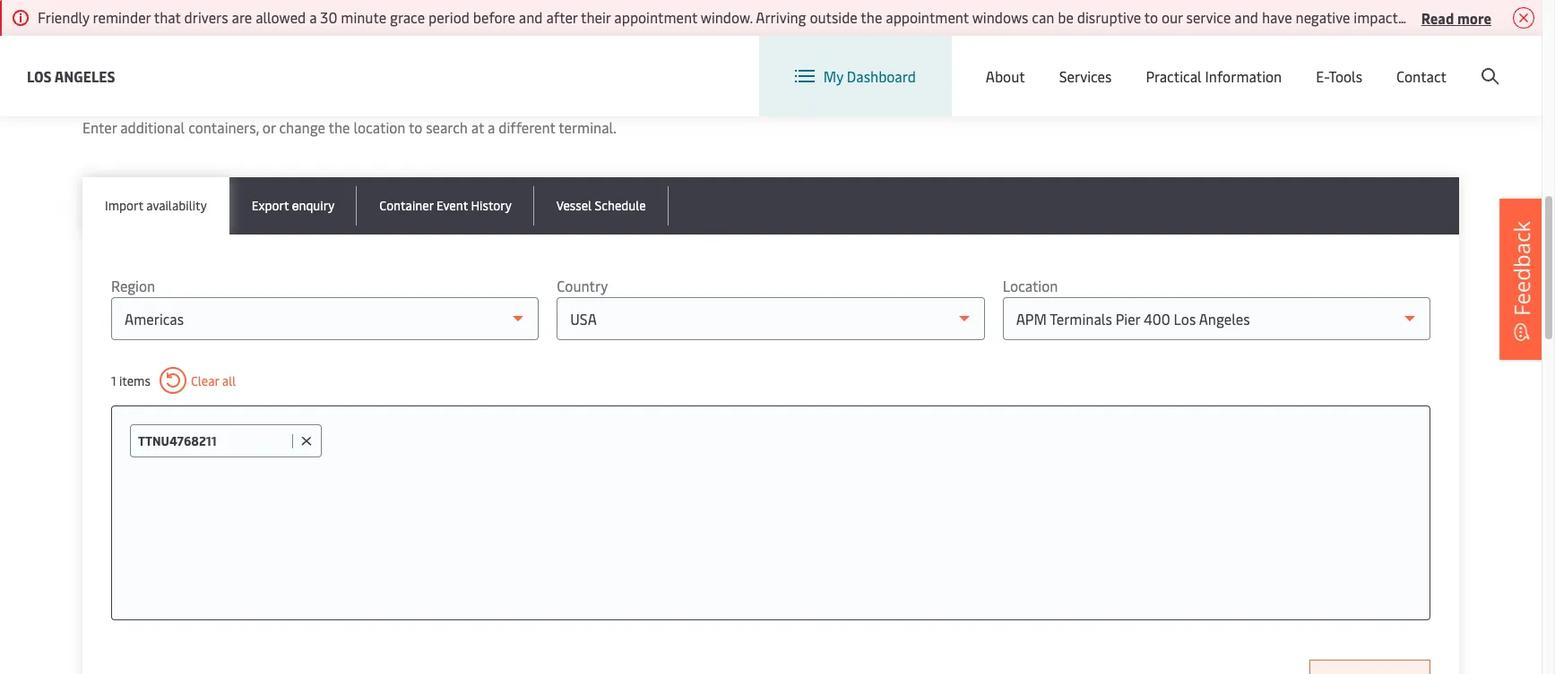 Task type: locate. For each thing, give the bounding box(es) containing it.
los angeles
[[27, 66, 115, 86]]

practical information
[[1146, 66, 1282, 86]]

0 horizontal spatial the
[[329, 117, 350, 137]]

1 on from the left
[[1408, 7, 1424, 27]]

1 horizontal spatial and
[[1235, 7, 1258, 27]]

after
[[546, 7, 578, 27]]

on right the impacts
[[1408, 7, 1424, 27]]

contact
[[1396, 66, 1447, 86]]

switch location
[[1037, 52, 1139, 72]]

2 drivers from the left
[[1428, 7, 1472, 27]]

1 vertical spatial a
[[488, 117, 495, 137]]

clear
[[191, 372, 219, 389]]

1
[[111, 372, 116, 389]]

or
[[262, 117, 276, 137]]

1 horizontal spatial on
[[1546, 7, 1555, 27]]

e-tools
[[1316, 66, 1362, 86]]

country
[[557, 276, 608, 296]]

and
[[519, 7, 543, 27], [1235, 7, 1258, 27]]

more
[[1457, 8, 1491, 27]]

1 vertical spatial to
[[409, 117, 422, 137]]

on
[[1408, 7, 1424, 27], [1546, 7, 1555, 27]]

their
[[581, 7, 611, 27]]

to left search
[[409, 117, 422, 137]]

1 vertical spatial location
[[1003, 276, 1058, 296]]

about
[[986, 66, 1025, 86]]

a right at
[[488, 117, 495, 137]]

different
[[499, 117, 555, 137]]

0 vertical spatial a
[[309, 7, 317, 27]]

all
[[222, 372, 236, 389]]

login / create account
[[1363, 52, 1508, 72]]

drivers
[[184, 7, 228, 27], [1428, 7, 1472, 27]]

friendly reminder that drivers are allowed a 30 minute grace period before and after their appointment window. arriving outside the appointment windows can be disruptive to our service and have negative impacts on drivers who arrive on
[[38, 7, 1555, 27]]

switch location button
[[1009, 52, 1139, 72]]

location
[[354, 117, 405, 137]]

read more
[[1421, 8, 1491, 27]]

appointment right their
[[614, 7, 697, 27]]

1 horizontal spatial the
[[861, 7, 882, 27]]

the right change
[[329, 117, 350, 137]]

container
[[379, 197, 433, 214]]

region
[[111, 276, 155, 296]]

e-tools button
[[1316, 36, 1362, 117]]

1 horizontal spatial a
[[488, 117, 495, 137]]

appointment left windows
[[886, 7, 969, 27]]

los
[[27, 66, 52, 86]]

the right outside
[[861, 7, 882, 27]]

that
[[154, 7, 181, 27]]

change
[[279, 117, 325, 137]]

additional
[[120, 117, 185, 137]]

feedback
[[1507, 221, 1536, 316]]

grace
[[390, 7, 425, 27]]

to inside the search again enter additional containers, or change the location to search at a different terminal.
[[409, 117, 422, 137]]

clear all
[[191, 372, 236, 389]]

los angeles link
[[27, 65, 115, 87]]

a left '30'
[[309, 7, 317, 27]]

1 vertical spatial the
[[329, 117, 350, 137]]

0 horizontal spatial appointment
[[614, 7, 697, 27]]

and left after
[[519, 7, 543, 27]]

1 horizontal spatial drivers
[[1428, 7, 1472, 27]]

to left our
[[1144, 7, 1158, 27]]

0 horizontal spatial drivers
[[184, 7, 228, 27]]

1 drivers from the left
[[184, 7, 228, 27]]

windows
[[972, 7, 1028, 27]]

and left have at the right top of the page
[[1235, 7, 1258, 27]]

1 appointment from the left
[[614, 7, 697, 27]]

drivers left are
[[184, 7, 228, 27]]

location
[[1083, 52, 1139, 72], [1003, 276, 1058, 296]]

items
[[119, 372, 150, 389]]

appointment
[[614, 7, 697, 27], [886, 7, 969, 27]]

1 horizontal spatial to
[[1144, 7, 1158, 27]]

minute
[[341, 7, 386, 27]]

period
[[428, 7, 470, 27]]

history
[[471, 197, 512, 214]]

about button
[[986, 36, 1025, 117]]

menu
[[1241, 52, 1278, 72]]

0 horizontal spatial a
[[309, 7, 317, 27]]

1 horizontal spatial location
[[1083, 52, 1139, 72]]

reminder
[[93, 7, 151, 27]]

container event history button
[[357, 177, 534, 235]]

enter
[[82, 117, 117, 137]]

tab list
[[82, 177, 1459, 235]]

0 horizontal spatial on
[[1408, 7, 1424, 27]]

0 horizontal spatial to
[[409, 117, 422, 137]]

import availability
[[105, 197, 207, 214]]

on right arrive
[[1546, 7, 1555, 27]]

1 horizontal spatial appointment
[[886, 7, 969, 27]]

login / create account link
[[1330, 36, 1508, 89]]

be
[[1058, 7, 1074, 27]]

account
[[1455, 52, 1508, 72]]

0 vertical spatial location
[[1083, 52, 1139, 72]]

switch
[[1037, 52, 1080, 72]]

login
[[1363, 52, 1398, 72]]

drivers left who
[[1428, 7, 1472, 27]]

window.
[[701, 7, 753, 27]]

0 horizontal spatial and
[[519, 7, 543, 27]]

None text field
[[138, 433, 288, 450]]



Task type: vqa. For each thing, say whether or not it's contained in the screenshot.
second On from left
yes



Task type: describe. For each thing, give the bounding box(es) containing it.
services
[[1059, 66, 1112, 86]]

practical information button
[[1146, 36, 1282, 117]]

search
[[426, 117, 468, 137]]

can
[[1032, 7, 1054, 27]]

30
[[320, 7, 337, 27]]

container event history
[[379, 197, 512, 214]]

2 on from the left
[[1546, 7, 1555, 27]]

information
[[1205, 66, 1282, 86]]

contact button
[[1396, 36, 1447, 117]]

global menu
[[1196, 52, 1278, 72]]

services button
[[1059, 36, 1112, 117]]

1 items
[[111, 372, 150, 389]]

еnquiry
[[292, 197, 335, 214]]

at
[[471, 117, 484, 137]]

allowed
[[256, 7, 306, 27]]

service
[[1186, 7, 1231, 27]]

feedback button
[[1500, 198, 1544, 360]]

vessel schedule button
[[534, 177, 668, 235]]

tools
[[1329, 66, 1362, 86]]

0 vertical spatial the
[[861, 7, 882, 27]]

global
[[1196, 52, 1237, 72]]

close alert image
[[1513, 7, 1535, 29]]

negative
[[1296, 7, 1350, 27]]

are
[[232, 7, 252, 27]]

0 horizontal spatial location
[[1003, 276, 1058, 296]]

our
[[1162, 7, 1183, 27]]

vessel
[[556, 197, 592, 214]]

search
[[82, 78, 157, 112]]

tab list containing import availability
[[82, 177, 1459, 235]]

disruptive
[[1077, 7, 1141, 27]]

read more button
[[1421, 6, 1491, 29]]

read
[[1421, 8, 1454, 27]]

create
[[1410, 52, 1452, 72]]

vessel schedule
[[556, 197, 646, 214]]

my
[[824, 66, 843, 86]]

arriving
[[756, 7, 806, 27]]

angeles
[[54, 66, 115, 86]]

availability
[[146, 197, 207, 214]]

0 vertical spatial to
[[1144, 7, 1158, 27]]

containers,
[[188, 117, 259, 137]]

event
[[436, 197, 468, 214]]

export еnquiry
[[252, 197, 335, 214]]

2 and from the left
[[1235, 7, 1258, 27]]

/
[[1401, 52, 1407, 72]]

global menu button
[[1157, 35, 1296, 89]]

a inside the search again enter additional containers, or change the location to search at a different terminal.
[[488, 117, 495, 137]]

friendly
[[38, 7, 89, 27]]

1 and from the left
[[519, 7, 543, 27]]

outside
[[810, 7, 858, 27]]

arrive
[[1506, 7, 1543, 27]]

schedule
[[595, 197, 646, 214]]

e-
[[1316, 66, 1329, 86]]

my dashboard button
[[795, 36, 916, 117]]

my dashboard
[[824, 66, 916, 86]]

practical
[[1146, 66, 1202, 86]]

dashboard
[[847, 66, 916, 86]]

export еnquiry button
[[229, 177, 357, 235]]

export
[[252, 197, 289, 214]]

impacts
[[1354, 7, 1405, 27]]

before
[[473, 7, 515, 27]]

import availability button
[[82, 177, 229, 235]]

who
[[1475, 7, 1502, 27]]

2 appointment from the left
[[886, 7, 969, 27]]

again
[[163, 78, 223, 112]]

search again enter additional containers, or change the location to search at a different terminal.
[[82, 78, 617, 137]]

clear all button
[[159, 367, 236, 394]]

import
[[105, 197, 143, 214]]

the inside the search again enter additional containers, or change the location to search at a different terminal.
[[329, 117, 350, 137]]

terminal.
[[559, 117, 617, 137]]

have
[[1262, 7, 1292, 27]]



